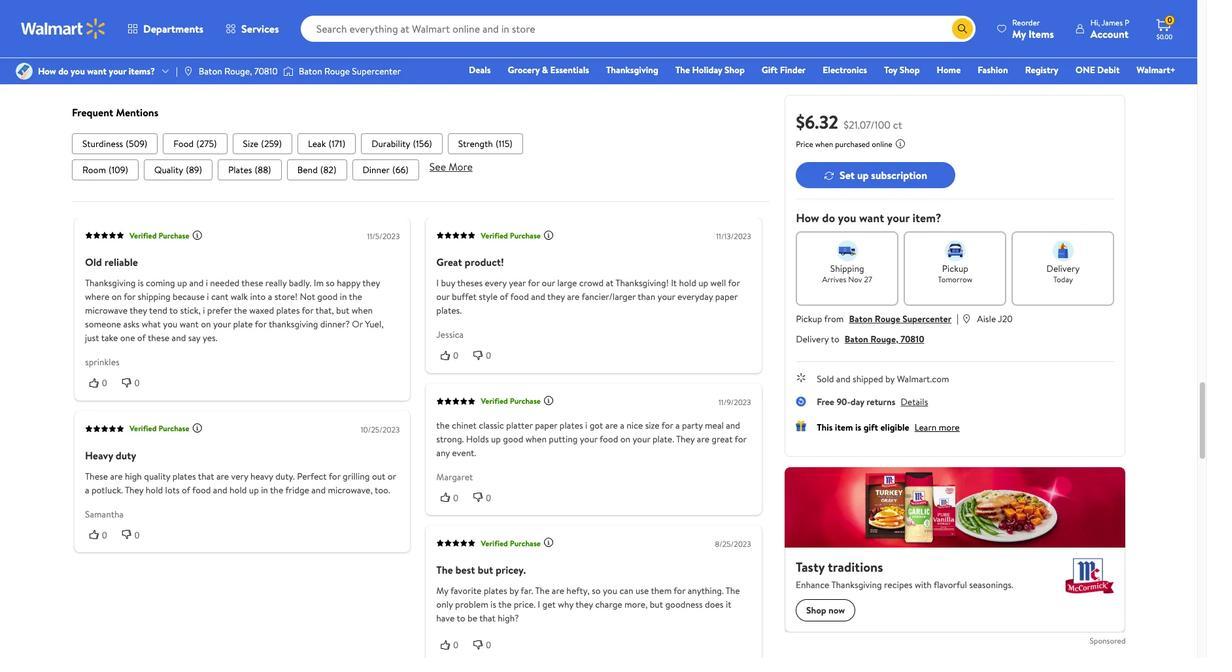 Task type: locate. For each thing, give the bounding box(es) containing it.
in inside these are high quality plates that are very heavy duty. perfect for grilling out or a potluck. they hold lots of food and hold up in the fridge and microwave, too.
[[261, 484, 268, 497]]

they
[[362, 277, 380, 290], [547, 291, 565, 304], [129, 304, 147, 318], [575, 599, 593, 612]]

finder
[[780, 63, 806, 77]]

good
[[317, 291, 337, 304], [503, 433, 523, 446]]

grocery
[[508, 63, 540, 77]]

pickup for pickup from baton rouge supercenter |
[[796, 313, 823, 326]]

these up 'into'
[[241, 277, 263, 290]]

i left cant
[[207, 291, 209, 304]]

shirley!
[[501, 5, 530, 18]]

0 vertical spatial delivery
[[1047, 262, 1080, 275]]

 image for baton
[[183, 66, 194, 77]]

you up frequent
[[71, 65, 85, 78]]

they inside my favorite plates by far. the are hefty, so you can use them for anything. the only problem is the price. i get why they charge more, but goodness does it have to be that high?
[[575, 599, 593, 612]]

plates inside my favorite plates by far. the are hefty, so you can use them for anything. the only problem is the price. i get why they charge more, but goodness does it have to be that high?
[[484, 585, 507, 598]]

0 horizontal spatial want
[[87, 65, 107, 78]]

and inside the chinet classic platter paper plates i got are a nice size for a party meal and strong. holds up good when putting your food on your plate. they are great for any event.
[[726, 419, 740, 432]]

ct
[[893, 118, 903, 132]]

my inside my favorite plates by far. the are hefty, so you can use them for anything. the only problem is the price. i get why they charge more, but goodness does it have to be that high?
[[436, 585, 448, 598]]

fashion
[[978, 63, 1008, 77]]

on up yes.
[[201, 318, 211, 331]]

our down buy
[[436, 291, 449, 304]]

1 vertical spatial how
[[796, 210, 820, 226]]

paper
[[715, 291, 738, 304], [535, 419, 557, 432]]

hold down very
[[229, 484, 247, 497]]

0 inside 0 $0.00
[[1168, 15, 1173, 26]]

1 vertical spatial on
[[201, 318, 211, 331]]

so inside my favorite plates by far. the are hefty, so you can use them for anything. the only problem is the price. i get why they charge more, but goodness does it have to be that high?
[[592, 585, 601, 598]]

yes.
[[202, 332, 217, 345]]

party inside the chinet classic platter paper plates i got are a nice size for a party meal and strong. holds up good when putting your food on your plate. they are great for any event.
[[682, 419, 703, 432]]

0 horizontal spatial i
[[436, 277, 439, 290]]

0 vertical spatial my
[[1012, 26, 1026, 41]]

of
[[630, 5, 639, 18], [500, 291, 508, 304], [137, 332, 145, 345], [182, 484, 190, 497]]

0 vertical spatial rouge,
[[224, 65, 252, 78]]

2 vertical spatial but
[[650, 599, 663, 612]]

plates inside the chinet classic platter paper plates i got are a nice size for a party meal and strong. holds up good when putting your food on your plate. they are great for any event.
[[559, 419, 583, 432]]

up left well
[[698, 277, 708, 290]]

when inside the chinet classic platter paper plates i got are a nice size for a party meal and strong. holds up good when putting your food on your plate. they are great for any event.
[[525, 433, 546, 446]]

list containing sturdiness
[[72, 134, 769, 155]]

are down large
[[567, 291, 579, 304]]

of inside thanksgiving is coming up and i needed these really badly. im so happy they where on for shipping because i cant walk into a store! not good in the microwave they tend to stick, i prefer the waxed plates for that, but when someone asks what you want on your plate for thanksgiving dinner? or yuel, just take one of these and say yes.
[[137, 332, 145, 345]]

0 vertical spatial so
[[326, 277, 334, 290]]

1 vertical spatial food
[[599, 433, 618, 446]]

 image
[[16, 63, 33, 80], [183, 66, 194, 77]]

1 vertical spatial 70810
[[901, 333, 925, 346]]

0 horizontal spatial  image
[[16, 63, 33, 80]]

is
[[138, 277, 143, 290], [856, 421, 862, 434], [490, 599, 496, 612]]

verified for heavy duty
[[129, 424, 156, 435]]

how for how do you want your item?
[[796, 210, 820, 226]]

1 vertical spatial in
[[261, 484, 268, 497]]

sponsored
[[1090, 636, 1126, 647]]

1 vertical spatial good
[[503, 433, 523, 446]]

food
[[510, 291, 529, 304], [599, 433, 618, 446], [192, 484, 211, 497]]

0 horizontal spatial hi,
[[487, 5, 498, 18]]

0 down jessica on the left of the page
[[453, 351, 458, 361]]

verified purchase up reliable
[[129, 230, 189, 241]]

list item containing leak
[[297, 134, 356, 155]]

0 horizontal spatial rouge
[[324, 65, 350, 78]]

up inside i buy theses every year for our large crowd at thanksgiving! it hold up well for our buffet style of food and they are fancier/larger than your everyday paper plates.
[[698, 277, 708, 290]]

happy
[[337, 277, 360, 290]]

1 horizontal spatial good
[[503, 433, 523, 446]]

purchase up quality
[[158, 424, 189, 435]]

want for items?
[[87, 65, 107, 78]]

0 down holds
[[486, 493, 491, 504]]

(509)
[[125, 138, 147, 151]]

0 horizontal spatial rouge,
[[224, 65, 252, 78]]

0 vertical spatial party
[[641, 5, 661, 18]]

verified for great product!
[[481, 230, 508, 241]]

0 horizontal spatial good
[[317, 291, 337, 304]]

by inside my favorite plates by far. the are hefty, so you can use them for anything. the only problem is the price. i get why they charge more, but goodness does it have to be that high?
[[509, 585, 519, 598]]

this
[[817, 421, 833, 434]]

the chinet classic platter paper plates i got are a nice size for a party meal and strong. holds up good when putting your food on your plate. they are great for any event.
[[436, 419, 746, 460]]

 image
[[283, 65, 294, 78]]

70810 down 'baton rouge supercenter' button
[[901, 333, 925, 346]]

| right items? at the top left of page
[[176, 65, 178, 78]]

plates up the lots at left bottom
[[172, 470, 196, 483]]

 image for how
[[16, 63, 33, 80]]

 image down departments at the top of the page
[[183, 66, 194, 77]]

1 horizontal spatial  image
[[183, 66, 194, 77]]

2 horizontal spatial but
[[650, 599, 663, 612]]

strength (115)
[[458, 138, 512, 151]]

1 horizontal spatial rouge,
[[871, 333, 899, 346]]

and right style
[[531, 291, 545, 304]]

hi, left james
[[1091, 17, 1100, 28]]

food right the lots at left bottom
[[192, 484, 211, 497]]

see more
[[429, 160, 472, 174]]

details button
[[901, 396, 928, 409]]

do for how do you want your item?
[[822, 210, 835, 226]]

foremost—we
[[504, 18, 558, 31]]

sold
[[817, 373, 834, 386]]

plates
[[276, 304, 300, 318], [559, 419, 583, 432], [172, 470, 196, 483], [484, 585, 507, 598]]

cant
[[211, 291, 228, 304]]

by for walmart.com
[[886, 373, 895, 386]]

more
[[448, 160, 472, 174]]

0 down style
[[486, 351, 491, 361]]

walmart image
[[21, 18, 106, 39]]

0 vertical spatial our
[[542, 277, 555, 290]]

 image down walmart image
[[16, 63, 33, 80]]

0 vertical spatial paper
[[715, 291, 738, 304]]

by right the shipped
[[886, 373, 895, 386]]

0 horizontal spatial pickup
[[796, 313, 823, 326]]

room (109)
[[82, 164, 128, 177]]

0 horizontal spatial delivery
[[796, 333, 829, 346]]

delivery for today
[[1047, 262, 1080, 275]]

these down 'what'
[[147, 332, 169, 345]]

baton inside pickup from baton rouge supercenter |
[[849, 313, 873, 326]]

0 vertical spatial thanksgiving
[[606, 63, 659, 77]]

sprinkles
[[85, 356, 119, 369]]

great product!
[[436, 255, 504, 270]]

(156)
[[413, 138, 432, 151]]

1 vertical spatial that
[[479, 612, 495, 626]]

for
[[528, 277, 539, 290], [728, 277, 740, 290], [123, 291, 135, 304], [302, 304, 313, 318], [255, 318, 266, 331], [661, 419, 673, 432], [735, 433, 746, 446], [329, 470, 340, 483], [674, 585, 685, 598]]

your inside thanksgiving is coming up and i needed these really badly. im so happy they where on for shipping because i cant walk into a store! not good in the microwave they tend to stick, i prefer the waxed plates for that, but when someone asks what you want on your plate for thanksgiving dinner? or yuel, just take one of these and say yes.
[[213, 318, 231, 331]]

for inside my favorite plates by far. the are hefty, so you can use them for anything. the only problem is the price. i get why they charge more, but goodness does it have to be that high?
[[674, 585, 685, 598]]

party left meal
[[682, 419, 703, 432]]

verified purchase information image for old reliable
[[192, 230, 202, 241]]

but inside my favorite plates by far. the are hefty, so you can use them for anything. the only problem is the price. i get why they charge more, but goodness does it have to be that high?
[[650, 599, 663, 612]]

verified up product!
[[481, 230, 508, 241]]

my left the items on the right of page
[[1012, 26, 1026, 41]]

want down 'stick,'
[[179, 318, 198, 331]]

verified purchase up product!
[[481, 230, 541, 241]]

and right the lots at left bottom
[[213, 484, 227, 497]]

paper inside the chinet classic platter paper plates i got are a nice size for a party meal and strong. holds up good when putting your food on your plate. they are great for any event.
[[535, 419, 557, 432]]

delivery down 'from' at the right
[[796, 333, 829, 346]]

returns
[[867, 396, 896, 409]]

list item
[[72, 134, 158, 155], [163, 134, 227, 155], [232, 134, 292, 155], [297, 134, 356, 155], [361, 134, 442, 155], [448, 134, 523, 155], [72, 160, 138, 181], [144, 160, 212, 181], [217, 160, 281, 181], [287, 160, 347, 181], [352, 160, 419, 181]]

departments
[[143, 22, 203, 36]]

in
[[340, 291, 347, 304], [261, 484, 268, 497]]

1 vertical spatial delivery
[[796, 333, 829, 346]]

pickup tomorrow
[[938, 262, 973, 285]]

0 vertical spatial is
[[138, 277, 143, 290]]

is inside thanksgiving is coming up and i needed these really badly. im so happy they where on for shipping because i cant walk into a store! not good in the microwave they tend to stick, i prefer the waxed plates for that, but when someone asks what you want on your plate for thanksgiving dinner? or yuel, just take one of these and say yes.
[[138, 277, 143, 290]]

0 horizontal spatial is
[[138, 277, 143, 290]]

for inside these are high quality plates that are very heavy duty. perfect for grilling out or a potluck. they hold lots of food and hold up in the fridge and microwave, too.
[[329, 470, 340, 483]]

verified purchase information image for heavy duty
[[192, 423, 202, 434]]

what
[[141, 318, 161, 331]]

the inside the chinet classic platter paper plates i got are a nice size for a party meal and strong. holds up good when putting your food on your plate. they are great for any event.
[[436, 419, 449, 432]]

0 vertical spatial how
[[38, 65, 56, 78]]

do up "shipping"
[[822, 210, 835, 226]]

1 vertical spatial but
[[477, 563, 493, 578]]

0 vertical spatial do
[[58, 65, 68, 78]]

you
[[71, 65, 85, 78], [838, 210, 857, 226], [163, 318, 177, 331], [603, 585, 617, 598]]

hold inside i buy theses every year for our large crowd at thanksgiving! it hold up well for our buffet style of food and they are fancier/larger than your everyday paper plates.
[[679, 277, 696, 290]]

verified for the best but pricey.
[[481, 538, 508, 549]]

0 vertical spatial |
[[176, 65, 178, 78]]

verified purchase
[[129, 230, 189, 241], [481, 230, 541, 241], [481, 396, 541, 407], [129, 424, 189, 435], [481, 538, 541, 549]]

0 $0.00
[[1157, 15, 1173, 41]]

pickup left 'from' at the right
[[796, 313, 823, 326]]

1 horizontal spatial is
[[490, 599, 496, 612]]

0 horizontal spatial food
[[192, 484, 211, 497]]

list item containing durability
[[361, 134, 442, 155]]

0 vertical spatial but
[[336, 304, 349, 318]]

purchase for heavy duty
[[158, 424, 189, 435]]

0 button
[[436, 350, 469, 363], [469, 350, 501, 363], [85, 377, 117, 390], [117, 377, 150, 390], [436, 492, 469, 505], [469, 492, 501, 505], [85, 529, 117, 542], [117, 529, 150, 542], [436, 639, 469, 653], [469, 639, 501, 653]]

2 vertical spatial is
[[490, 599, 496, 612]]

thanksgiving inside thanksgiving is coming up and i needed these really badly. im so happy they where on for shipping because i cant walk into a store! not good in the microwave they tend to stick, i prefer the waxed plates for that, but when someone asks what you want on your plate for thanksgiving dinner? or yuel, just take one of these and say yes.
[[85, 277, 135, 290]]

be
[[467, 612, 477, 626]]

verified purchase information image for great product!
[[543, 230, 554, 241]]

delivery today
[[1047, 262, 1080, 285]]

the up strong.
[[436, 419, 449, 432]]

i
[[436, 277, 439, 290], [538, 599, 540, 612]]

i left the got
[[585, 419, 587, 432]]

1 vertical spatial i
[[538, 599, 540, 612]]

hold right it
[[679, 277, 696, 290]]

heavy
[[250, 470, 273, 483]]

0 down one
[[134, 378, 139, 389]]

are inside my favorite plates by far. the are hefty, so you can use them for anything. the only problem is the price. i get why they charge more, but goodness does it have to be that high?
[[552, 585, 564, 598]]

for up microwave,
[[329, 470, 340, 483]]

large
[[557, 277, 577, 290]]

do down walmart image
[[58, 65, 68, 78]]

0 horizontal spatial paper
[[535, 419, 557, 432]]

0 vertical spatial good
[[317, 291, 337, 304]]

0 vertical spatial i
[[436, 277, 439, 290]]

0 horizontal spatial party
[[641, 5, 661, 18]]

thanksgiving down search search box
[[606, 63, 659, 77]]

search icon image
[[958, 24, 968, 34]]

1 horizontal spatial these
[[241, 277, 263, 290]]

0 vertical spatial want
[[87, 65, 107, 78]]

0 down the have
[[453, 641, 458, 651]]

your
[[109, 65, 126, 78], [887, 210, 910, 226], [657, 291, 675, 304], [213, 318, 231, 331], [580, 433, 597, 446], [632, 433, 650, 446]]

70810 down "services"
[[254, 65, 278, 78]]

paper up putting
[[535, 419, 557, 432]]

hi, inside hi, shirley! yikes, that's not the kind of party we're here for. first and foremost—we apologize, and we would like to make ...
[[487, 5, 498, 18]]

0 horizontal spatial |
[[176, 65, 178, 78]]

2 vertical spatial want
[[179, 318, 198, 331]]

list item up (89)
[[163, 134, 227, 155]]

1 horizontal spatial want
[[179, 318, 198, 331]]

hi, shirley! yikes, that's not the kind of party we're here for. first and foremost—we apologize, and we would like to make ...
[[487, 5, 740, 31]]

list
[[72, 134, 769, 155]]

list item down "size" at the left of the page
[[217, 160, 281, 181]]

one
[[1076, 63, 1095, 77]]

1 vertical spatial so
[[592, 585, 601, 598]]

1 vertical spatial they
[[125, 484, 143, 497]]

you inside my favorite plates by far. the are hefty, so you can use them for anything. the only problem is the price. i get why they charge more, but goodness does it have to be that high?
[[603, 585, 617, 598]]

rouge, down services dropdown button
[[224, 65, 252, 78]]

are inside i buy theses every year for our large crowd at thanksgiving! it hold up well for our buffet style of food and they are fancier/larger than your everyday paper plates.
[[567, 291, 579, 304]]

by for far.
[[509, 585, 519, 598]]

plates down the best but pricey.
[[484, 585, 507, 598]]

of inside these are high quality plates that are very heavy duty. perfect for grilling out or a potluck. they hold lots of food and hold up in the fridge and microwave, too.
[[182, 484, 190, 497]]

a inside thanksgiving is coming up and i needed these really badly. im so happy they where on for shipping because i cant walk into a store! not good in the microwave they tend to stick, i prefer the waxed plates for that, but when someone asks what you want on your plate for thanksgiving dinner? or yuel, just take one of these and say yes.
[[268, 291, 272, 304]]

services
[[241, 22, 279, 36]]

1 horizontal spatial hi,
[[1091, 17, 1100, 28]]

but down them
[[650, 599, 663, 612]]

gift
[[762, 63, 778, 77]]

party inside hi, shirley! yikes, that's not the kind of party we're here for. first and foremost—we apologize, and we would like to make ...
[[641, 5, 661, 18]]

gifting made easy image
[[796, 421, 807, 432]]

shipping arrives nov 27
[[823, 262, 873, 285]]

aisle j20
[[977, 313, 1013, 326]]

items
[[1029, 26, 1054, 41]]

list item down sturdiness
[[72, 160, 138, 181]]

is right problem
[[490, 599, 496, 612]]

verified up the best but pricey.
[[481, 538, 508, 549]]

plates down store! at the top of page
[[276, 304, 300, 318]]

1 vertical spatial my
[[436, 585, 448, 598]]

the inside hi, shirley! yikes, that's not the kind of party we're here for. first and foremost—we apologize, and we would like to make ...
[[596, 5, 609, 18]]

up inside these are high quality plates that are very heavy duty. perfect for grilling out or a potluck. they hold lots of food and hold up in the fridge and microwave, too.
[[249, 484, 259, 497]]

quality
[[154, 164, 183, 177]]

services button
[[215, 13, 290, 44]]

high
[[125, 470, 142, 483]]

pickup inside pickup from baton rouge supercenter |
[[796, 313, 823, 326]]

1 vertical spatial by
[[509, 585, 519, 598]]

toy shop link
[[879, 63, 926, 77]]

1 vertical spatial want
[[859, 210, 884, 226]]

rouge
[[324, 65, 350, 78], [875, 313, 901, 326]]

1 vertical spatial thanksgiving
[[85, 277, 135, 290]]

well
[[710, 277, 726, 290]]

is left 'gift'
[[856, 421, 862, 434]]

to inside thanksgiving is coming up and i needed these really badly. im so happy they where on for shipping because i cant walk into a store! not good in the microwave they tend to stick, i prefer the waxed plates for that, but when someone asks what you want on your plate for thanksgiving dinner? or yuel, just take one of these and say yes.
[[169, 304, 178, 318]]

shop right holiday
[[725, 63, 745, 77]]

0 horizontal spatial hold
[[145, 484, 163, 497]]

the inside these are high quality plates that are very heavy duty. perfect for grilling out or a potluck. they hold lots of food and hold up in the fridge and microwave, too.
[[270, 484, 283, 497]]

registry link
[[1020, 63, 1065, 77]]

our left large
[[542, 277, 555, 290]]

0 horizontal spatial shop
[[725, 63, 745, 77]]

90-
[[837, 396, 851, 409]]

in inside thanksgiving is coming up and i needed these really badly. im so happy they where on for shipping because i cant walk into a store! not good in the microwave they tend to stick, i prefer the waxed plates for that, but when someone asks what you want on your plate for thanksgiving dinner? or yuel, just take one of these and say yes.
[[340, 291, 347, 304]]

1 horizontal spatial party
[[682, 419, 703, 432]]

when inside thanksgiving is coming up and i needed these really badly. im so happy they where on for shipping because i cant walk into a store! not good in the microwave they tend to stick, i prefer the waxed plates for that, but when someone asks what you want on your plate for thanksgiving dinner? or yuel, just take one of these and say yes.
[[351, 304, 373, 318]]

0 horizontal spatial so
[[326, 277, 334, 290]]

hi, left the shirley!
[[487, 5, 498, 18]]

1 vertical spatial supercenter
[[903, 313, 952, 326]]

0 horizontal spatial but
[[336, 304, 349, 318]]

the up it
[[726, 585, 740, 598]]

1 vertical spatial party
[[682, 419, 703, 432]]

rouge, down pickup from baton rouge supercenter |
[[871, 333, 899, 346]]

1 horizontal spatial supercenter
[[903, 313, 952, 326]]

are up the 'why'
[[552, 585, 564, 598]]

verified purchase information image for the best but pricey.
[[543, 538, 554, 549]]

yuel,
[[365, 318, 383, 331]]

or
[[352, 318, 363, 331]]

1 vertical spatial rouge,
[[871, 333, 899, 346]]

on down nice
[[620, 433, 630, 446]]

1 vertical spatial is
[[856, 421, 862, 434]]

verified up reliable
[[129, 230, 156, 241]]

| left the aisle in the top right of the page
[[957, 311, 959, 326]]

list item down "food"
[[144, 160, 212, 181]]

27
[[864, 274, 873, 285]]

they right plate.
[[676, 433, 695, 446]]

list item down durability
[[352, 160, 419, 181]]

0 horizontal spatial these
[[147, 332, 169, 345]]

walmart.com
[[897, 373, 949, 386]]

durability (156)
[[371, 138, 432, 151]]

the down duty.
[[270, 484, 283, 497]]

1 horizontal spatial food
[[510, 291, 529, 304]]

1 horizontal spatial hold
[[229, 484, 247, 497]]

food (275)
[[173, 138, 217, 151]]

plates up putting
[[559, 419, 583, 432]]

1 vertical spatial pickup
[[796, 313, 823, 326]]

you down tend at the left of the page
[[163, 318, 177, 331]]

that left very
[[198, 470, 214, 483]]

a inside these are high quality plates that are very heavy duty. perfect for grilling out or a potluck. they hold lots of food and hold up in the fridge and microwave, too.
[[85, 484, 89, 497]]

high?
[[498, 612, 519, 626]]

0 vertical spatial on
[[111, 291, 121, 304]]

1 horizontal spatial pickup
[[942, 262, 969, 275]]

the up the get
[[535, 585, 549, 598]]

2 horizontal spatial food
[[599, 433, 618, 446]]

up inside the chinet classic platter paper plates i got are a nice size for a party meal and strong. holds up good when putting your food on your plate. they are great for any event.
[[491, 433, 501, 446]]

to right tend at the left of the page
[[169, 304, 178, 318]]

1 horizontal spatial paper
[[715, 291, 738, 304]]

more,
[[624, 599, 647, 612]]

0 horizontal spatial by
[[509, 585, 519, 598]]

they right the happy
[[362, 277, 380, 290]]

everyday
[[677, 291, 713, 304]]

for up goodness on the bottom
[[674, 585, 685, 598]]

0 vertical spatial in
[[340, 291, 347, 304]]

you up charge
[[603, 585, 617, 598]]

hi, inside hi, james p account
[[1091, 17, 1100, 28]]

we
[[618, 18, 630, 31]]

my up only
[[436, 585, 448, 598]]

price.
[[514, 599, 535, 612]]

delivery for to
[[796, 333, 829, 346]]

70810
[[254, 65, 278, 78], [901, 333, 925, 346]]

Search search field
[[301, 16, 976, 42]]

good down platter
[[503, 433, 523, 446]]

1 horizontal spatial when
[[525, 433, 546, 446]]

list item down leak
[[287, 160, 347, 181]]

0 vertical spatial supercenter
[[352, 65, 401, 78]]

delivery down intent image for delivery
[[1047, 262, 1080, 275]]

i left needed
[[205, 277, 208, 290]]

of right the lots at left bottom
[[182, 484, 190, 497]]

2 horizontal spatial want
[[859, 210, 884, 226]]

jessica
[[436, 329, 464, 342]]

frequent mentions
[[72, 105, 158, 120]]

for left shipping
[[123, 291, 135, 304]]

1 horizontal spatial thanksgiving
[[606, 63, 659, 77]]

2 horizontal spatial on
[[620, 433, 630, 446]]

list item containing food
[[163, 134, 227, 155]]

1 vertical spatial paper
[[535, 419, 557, 432]]

any
[[436, 447, 450, 460]]

purchase up year
[[510, 230, 541, 241]]

today
[[1054, 274, 1073, 285]]

delivery
[[1047, 262, 1080, 275], [796, 333, 829, 346]]

the holiday shop
[[676, 63, 745, 77]]

purchase up pricey.
[[510, 538, 541, 549]]

0 vertical spatial pickup
[[942, 262, 969, 275]]

0 horizontal spatial they
[[125, 484, 143, 497]]

intent image for shipping image
[[837, 241, 858, 262]]

your inside i buy theses every year for our large crowd at thanksgiving! it hold up well for our buffet style of food and they are fancier/larger than your everyday paper plates.
[[657, 291, 675, 304]]

0 vertical spatial that
[[198, 470, 214, 483]]

how do you want your item?
[[796, 210, 942, 226]]

shipping
[[137, 291, 170, 304]]

supercenter
[[352, 65, 401, 78], [903, 313, 952, 326]]

a left nice
[[620, 419, 624, 432]]

purchase for great product!
[[510, 230, 541, 241]]

food down the got
[[599, 433, 618, 446]]

pickup inside 'pickup tomorrow'
[[942, 262, 969, 275]]

2 vertical spatial when
[[525, 433, 546, 446]]

asks
[[123, 318, 139, 331]]

hold down quality
[[145, 484, 163, 497]]

theses
[[457, 277, 483, 290]]

but inside thanksgiving is coming up and i needed these really badly. im so happy they where on for shipping because i cant walk into a store! not good in the microwave they tend to stick, i prefer the waxed plates for that, but when someone asks what you want on your plate for thanksgiving dinner? or yuel, just take one of these and say yes.
[[336, 304, 349, 318]]

2 horizontal spatial hold
[[679, 277, 696, 290]]

great
[[436, 255, 462, 270]]

they down large
[[547, 291, 565, 304]]

1 horizontal spatial my
[[1012, 26, 1026, 41]]

1 horizontal spatial do
[[822, 210, 835, 226]]

verified purchase information image
[[192, 230, 202, 241], [543, 230, 554, 241], [192, 423, 202, 434], [543, 538, 554, 549]]

i right 'stick,'
[[203, 304, 205, 318]]

0 horizontal spatial in
[[261, 484, 268, 497]]

set up subscription button
[[796, 162, 956, 188]]

0 horizontal spatial thanksgiving
[[85, 277, 135, 290]]

0 vertical spatial by
[[886, 373, 895, 386]]



Task type: describe. For each thing, give the bounding box(es) containing it.
legal information image
[[895, 139, 906, 149]]

the best but pricey.
[[436, 563, 526, 578]]

take
[[101, 332, 118, 345]]

at
[[606, 277, 614, 290]]

you up "intent image for shipping"
[[838, 210, 857, 226]]

plate.
[[652, 433, 674, 446]]

plates inside these are high quality plates that are very heavy duty. perfect for grilling out or a potluck. they hold lots of food and hold up in the fridge and microwave, too.
[[172, 470, 196, 483]]

gift finder link
[[756, 63, 812, 77]]

1 horizontal spatial 70810
[[901, 333, 925, 346]]

toy shop
[[884, 63, 920, 77]]

10/25/2023
[[361, 424, 400, 436]]

i inside my favorite plates by far. the are hefty, so you can use them for anything. the only problem is the price. i get why they charge more, but goodness does it have to be that high?
[[538, 599, 540, 612]]

0 vertical spatial when
[[815, 139, 834, 150]]

apologize,
[[560, 18, 600, 31]]

for up plate.
[[661, 419, 673, 432]]

0 down sprinkles
[[102, 378, 107, 389]]

of inside hi, shirley! yikes, that's not the kind of party we're here for. first and foremost—we apologize, and we would like to make ...
[[630, 5, 639, 18]]

verified up classic
[[481, 396, 508, 407]]

aisle
[[977, 313, 996, 326]]

and left we
[[602, 18, 616, 31]]

the down walk
[[234, 304, 247, 318]]

(89)
[[186, 164, 202, 177]]

account
[[1091, 26, 1129, 41]]

for right great
[[735, 433, 746, 446]]

good inside thanksgiving is coming up and i needed these really badly. im so happy they where on for shipping because i cant walk into a store! not good in the microwave they tend to stick, i prefer the waxed plates for that, but when someone asks what you want on your plate for thanksgiving dinner? or yuel, just take one of these and say yes.
[[317, 291, 337, 304]]

your left item?
[[887, 210, 910, 226]]

fridge
[[285, 484, 309, 497]]

thanksgiving
[[268, 318, 318, 331]]

1 horizontal spatial our
[[542, 277, 555, 290]]

potluck.
[[91, 484, 123, 497]]

or
[[387, 470, 396, 483]]

got
[[589, 419, 603, 432]]

and right sold
[[836, 373, 851, 386]]

pickup from baton rouge supercenter |
[[796, 311, 959, 326]]

do for how do you want your items?
[[58, 65, 68, 78]]

are down meal
[[697, 433, 709, 446]]

how do you want your items?
[[38, 65, 155, 78]]

dinner (66)
[[362, 164, 408, 177]]

we're
[[664, 5, 685, 18]]

your down nice
[[632, 433, 650, 446]]

supercenter inside pickup from baton rouge supercenter |
[[903, 313, 952, 326]]

0 down problem
[[486, 641, 491, 651]]

tomorrow
[[938, 274, 973, 285]]

purchase for old reliable
[[158, 230, 189, 241]]

toy
[[884, 63, 898, 77]]

gift finder
[[762, 63, 806, 77]]

bend (82)
[[297, 164, 336, 177]]

to inside my favorite plates by far. the are hefty, so you can use them for anything. the only problem is the price. i get why they charge more, but goodness does it have to be that high?
[[457, 612, 465, 626]]

list item containing plates
[[217, 160, 281, 181]]

for right well
[[728, 277, 740, 290]]

thanksgiving is coming up and i needed these really badly. im so happy they where on for shipping because i cant walk into a store! not good in the microwave they tend to stick, i prefer the waxed plates for that, but when someone asks what you want on your plate for thanksgiving dinner? or yuel, just take one of these and say yes.
[[85, 277, 383, 345]]

want inside thanksgiving is coming up and i needed these really badly. im so happy they where on for shipping because i cant walk into a store! not good in the microwave they tend to stick, i prefer the waxed plates for that, but when someone asks what you want on your plate for thanksgiving dinner? or yuel, just take one of these and say yes.
[[179, 318, 198, 331]]

classic
[[479, 419, 504, 432]]

0 vertical spatial these
[[241, 277, 263, 290]]

Walmart Site-Wide search field
[[301, 16, 976, 42]]

learn more button
[[915, 421, 960, 434]]

1 vertical spatial |
[[957, 311, 959, 326]]

essentials
[[550, 63, 589, 77]]

your down the got
[[580, 433, 597, 446]]

walmart+ link
[[1131, 63, 1182, 77]]

style
[[479, 291, 497, 304]]

plates inside thanksgiving is coming up and i needed these really badly. im so happy they where on for shipping because i cant walk into a store! not good in the microwave they tend to stick, i prefer the waxed plates for that, but when someone asks what you want on your plate for thanksgiving dinner? or yuel, just take one of these and say yes.
[[276, 304, 300, 318]]

thanksgiving for thanksgiving
[[606, 63, 659, 77]]

i inside the chinet classic platter paper plates i got are a nice size for a party meal and strong. holds up good when putting your food on your plate. they are great for any event.
[[585, 419, 587, 432]]

verified purchase for great product!
[[481, 230, 541, 241]]

verified purchase for heavy duty
[[129, 424, 189, 435]]

size
[[243, 138, 258, 151]]

so inside thanksgiving is coming up and i needed these really badly. im so happy they where on for shipping because i cant walk into a store! not good in the microwave they tend to stick, i prefer the waxed plates for that, but when someone asks what you want on your plate for thanksgiving dinner? or yuel, just take one of these and say yes.
[[326, 277, 334, 290]]

0 horizontal spatial on
[[111, 291, 121, 304]]

to inside hi, shirley! yikes, that's not the kind of party we're here for. first and foremost—we apologize, and we would like to make ...
[[673, 18, 682, 31]]

strong.
[[436, 433, 464, 446]]

hi, for account
[[1091, 17, 1100, 28]]

0 vertical spatial rouge
[[324, 65, 350, 78]]

of inside i buy theses every year for our large crowd at thanksgiving! it hold up well for our buffet style of food and they are fancier/larger than your everyday paper plates.
[[500, 291, 508, 304]]

they inside the chinet classic platter paper plates i got are a nice size for a party meal and strong. holds up good when putting your food on your plate. they are great for any event.
[[676, 433, 695, 446]]

1 horizontal spatial on
[[201, 318, 211, 331]]

they up the asks at the left
[[129, 304, 147, 318]]

pickup for pickup tomorrow
[[942, 262, 969, 275]]

delivery to baton rouge, 70810
[[796, 333, 925, 346]]

online
[[872, 139, 893, 150]]

these are high quality plates that are very heavy duty. perfect for grilling out or a potluck. they hold lots of food and hold up in the fridge and microwave, too.
[[85, 470, 396, 497]]

item
[[835, 421, 853, 434]]

that inside these are high quality plates that are very heavy duty. perfect for grilling out or a potluck. they hold lots of food and hold up in the fridge and microwave, too.
[[198, 470, 214, 483]]

and up the because
[[189, 277, 203, 290]]

more
[[939, 421, 960, 434]]

purchase left verified purchase information image
[[510, 396, 541, 407]]

0 down "samantha"
[[102, 530, 107, 541]]

for down not
[[302, 304, 313, 318]]

food inside these are high quality plates that are very heavy duty. perfect for grilling out or a potluck. they hold lots of food and hold up in the fridge and microwave, too.
[[192, 484, 211, 497]]

up inside thanksgiving is coming up and i needed these really badly. im so happy they where on for shipping because i cant walk into a store! not good in the microwave they tend to stick, i prefer the waxed plates for that, but when someone asks what you want on your plate for thanksgiving dinner? or yuel, just take one of these and say yes.
[[177, 277, 187, 290]]

would
[[632, 18, 655, 31]]

want for item?
[[859, 210, 884, 226]]

use
[[635, 585, 649, 598]]

my inside reorder my items
[[1012, 26, 1026, 41]]

walk
[[230, 291, 248, 304]]

and left say
[[171, 332, 186, 345]]

than
[[638, 291, 655, 304]]

0 horizontal spatial 70810
[[254, 65, 278, 78]]

you inside thanksgiving is coming up and i needed these really badly. im so happy they where on for shipping because i cant walk into a store! not good in the microwave they tend to stick, i prefer the waxed plates for that, but when someone asks what you want on your plate for thanksgiving dinner? or yuel, just take one of these and say yes.
[[163, 318, 177, 331]]

to down 'from' at the right
[[831, 333, 840, 346]]

durability
[[371, 138, 410, 151]]

verified purchase up platter
[[481, 396, 541, 407]]

it
[[726, 599, 731, 612]]

home link
[[931, 63, 967, 77]]

1 vertical spatial our
[[436, 291, 449, 304]]

list item containing dinner
[[352, 160, 419, 181]]

verified purchase for the best but pricey.
[[481, 538, 541, 549]]

that inside my favorite plates by far. the are hefty, so you can use them for anything. the only problem is the price. i get why they charge more, but goodness does it have to be that high?
[[479, 612, 495, 626]]

paper inside i buy theses every year for our large crowd at thanksgiving! it hold up well for our buffet style of food and they are fancier/larger than your everyday paper plates.
[[715, 291, 738, 304]]

product!
[[464, 255, 504, 270]]

rouge inside pickup from baton rouge supercenter |
[[875, 313, 901, 326]]

say
[[188, 332, 200, 345]]

up inside button
[[857, 168, 869, 182]]

the left best
[[436, 563, 453, 578]]

the inside my favorite plates by far. the are hefty, so you can use them for anything. the only problem is the price. i get why they charge more, but goodness does it have to be that high?
[[498, 599, 511, 612]]

are left very
[[216, 470, 229, 483]]

a right size on the right of page
[[675, 419, 680, 432]]

1 shop from the left
[[725, 63, 745, 77]]

duty.
[[275, 470, 295, 483]]

hi, james p account
[[1091, 17, 1130, 41]]

(275)
[[196, 138, 217, 151]]

good inside the chinet classic platter paper plates i got are a nice size for a party meal and strong. holds up good when putting your food on your plate. they are great for any event.
[[503, 433, 523, 446]]

on inside the chinet classic platter paper plates i got are a nice size for a party meal and strong. holds up good when putting your food on your plate. they are great for any event.
[[620, 433, 630, 446]]

intent image for pickup image
[[945, 241, 966, 262]]

2 shop from the left
[[900, 63, 920, 77]]

strength
[[458, 138, 493, 151]]

sturdiness (509)
[[82, 138, 147, 151]]

the left holiday
[[676, 63, 690, 77]]

and down perfect
[[311, 484, 325, 497]]

from
[[825, 313, 844, 326]]

quality
[[144, 470, 170, 483]]

stick,
[[180, 304, 200, 318]]

hi, for that's
[[487, 5, 498, 18]]

event.
[[452, 447, 476, 460]]

someone
[[85, 318, 121, 331]]

heavy duty
[[85, 449, 136, 463]]

free
[[817, 396, 835, 409]]

intent image for delivery image
[[1053, 241, 1074, 262]]

putting
[[549, 433, 577, 446]]

for down waxed
[[255, 318, 266, 331]]

james
[[1102, 17, 1123, 28]]

prefer
[[207, 304, 232, 318]]

reorder
[[1012, 17, 1040, 28]]

verified purchase information image
[[543, 396, 554, 406]]

and inside i buy theses every year for our large crowd at thanksgiving! it hold up well for our buffet style of food and they are fancier/larger than your everyday paper plates.
[[531, 291, 545, 304]]

items?
[[129, 65, 155, 78]]

departments button
[[116, 13, 215, 44]]

that,
[[315, 304, 334, 318]]

baton rouge supercenter
[[299, 65, 401, 78]]

(88)
[[254, 164, 271, 177]]

thanksgiving for thanksgiving is coming up and i needed these really badly. im so happy they where on for shipping because i cant walk into a store! not good in the microwave they tend to stick, i prefer the waxed plates for that, but when someone asks what you want on your plate for thanksgiving dinner? or yuel, just take one of these and say yes.
[[85, 277, 135, 290]]

and left foremost—we on the left top of the page
[[487, 18, 502, 31]]

one
[[120, 332, 135, 345]]

purchase for the best but pricey.
[[510, 538, 541, 549]]

$21.07/100
[[844, 118, 891, 132]]

nice
[[626, 419, 643, 432]]

list item containing quality
[[144, 160, 212, 181]]

does
[[705, 599, 723, 612]]

the down the happy
[[349, 291, 362, 304]]

grocery & essentials link
[[502, 63, 595, 77]]

it
[[671, 277, 677, 290]]

list item containing size
[[232, 134, 292, 155]]

0 down margaret
[[453, 493, 458, 504]]

eligible
[[881, 421, 910, 434]]

purchased
[[835, 139, 870, 150]]

see more list
[[72, 160, 769, 181]]

great
[[712, 433, 733, 446]]

list item containing strength
[[448, 134, 523, 155]]

verified for old reliable
[[129, 230, 156, 241]]

for right year
[[528, 277, 539, 290]]

verified purchase for old reliable
[[129, 230, 189, 241]]

your left items? at the top left of page
[[109, 65, 126, 78]]

are right the got
[[605, 419, 618, 432]]

home
[[937, 63, 961, 77]]

holds
[[466, 433, 489, 446]]

are up potluck.
[[110, 470, 122, 483]]

arrives
[[823, 274, 847, 285]]

i inside i buy theses every year for our large crowd at thanksgiving! it hold up well for our buffet style of food and they are fancier/larger than your everyday paper plates.
[[436, 277, 439, 290]]

food inside i buy theses every year for our large crowd at thanksgiving! it hold up well for our buffet style of food and they are fancier/larger than your everyday paper plates.
[[510, 291, 529, 304]]

every
[[485, 277, 507, 290]]

food inside the chinet classic platter paper plates i got are a nice size for a party meal and strong. holds up good when putting your food on your plate. they are great for any event.
[[599, 433, 618, 446]]

list item containing bend
[[287, 160, 347, 181]]

electronics
[[823, 63, 867, 77]]

...
[[707, 18, 712, 31]]

list item containing sturdiness
[[72, 134, 158, 155]]

0 down high
[[134, 530, 139, 541]]

is inside my favorite plates by far. the are hefty, so you can use them for anything. the only problem is the price. i get why they charge more, but goodness does it have to be that high?
[[490, 599, 496, 612]]

they inside i buy theses every year for our large crowd at thanksgiving! it hold up well for our buffet style of food and they are fancier/larger than your everyday paper plates.
[[547, 291, 565, 304]]

list item containing room
[[72, 160, 138, 181]]

how for how do you want your items?
[[38, 65, 56, 78]]

fashion link
[[972, 63, 1014, 77]]

1 vertical spatial these
[[147, 332, 169, 345]]

they inside these are high quality plates that are very heavy duty. perfect for grilling out or a potluck. they hold lots of food and hold up in the fridge and microwave, too.
[[125, 484, 143, 497]]

$0.00
[[1157, 32, 1173, 41]]

badly.
[[289, 277, 311, 290]]



Task type: vqa. For each thing, say whether or not it's contained in the screenshot.


